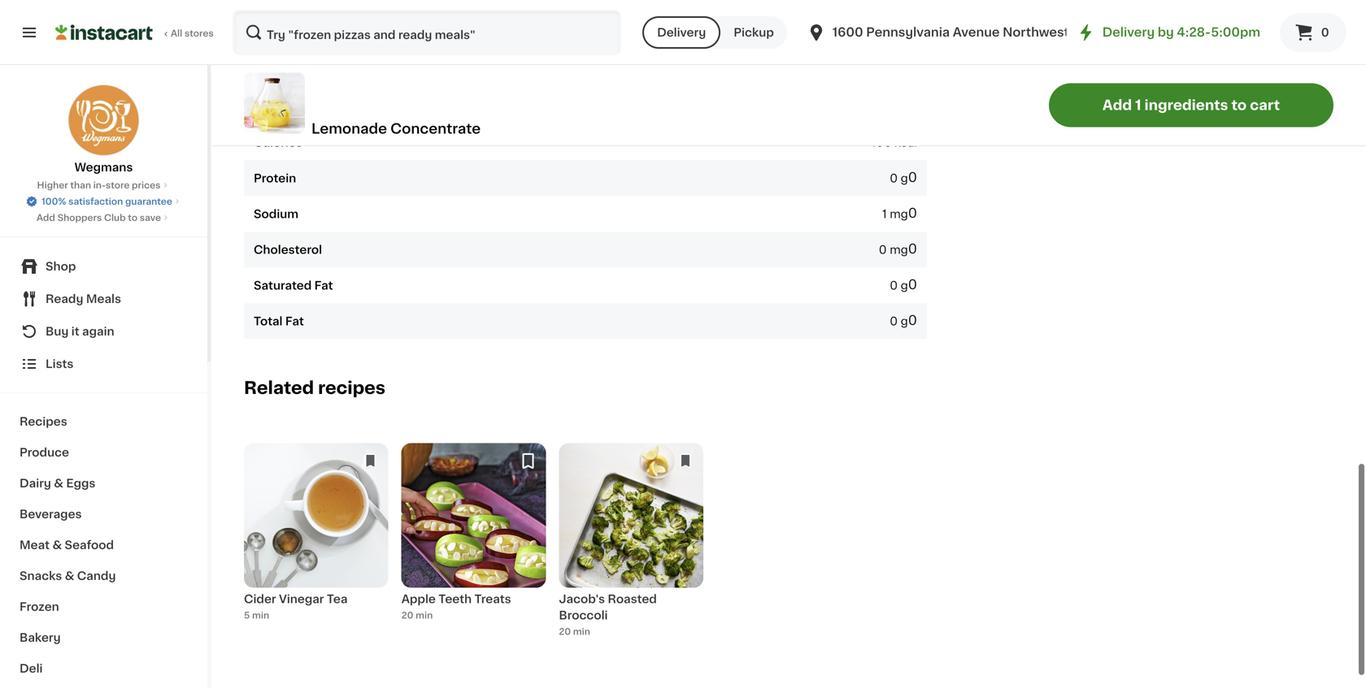 Task type: vqa. For each thing, say whether or not it's contained in the screenshot.
the Protein
yes



Task type: locate. For each thing, give the bounding box(es) containing it.
20 min down "broccoli" at the left
[[559, 628, 590, 637]]

eggs
[[66, 478, 95, 490]]

store
[[106, 181, 130, 190]]

snacks & candy link
[[10, 561, 198, 592]]

100% satisfaction guarantee button
[[25, 192, 182, 208]]

produce link
[[10, 438, 198, 468]]

1 horizontal spatial delivery
[[1103, 26, 1155, 38]]

4:28-
[[1177, 26, 1211, 38]]

20 down "broccoli" at the left
[[559, 628, 571, 637]]

mg
[[890, 209, 908, 220], [890, 245, 908, 256]]

buy it again link
[[10, 316, 198, 348]]

1 horizontal spatial min
[[416, 612, 433, 621]]

total down saturated on the left
[[254, 316, 283, 328]]

shoppers
[[57, 213, 102, 222]]

mg inside 1 mg 0
[[890, 209, 908, 220]]

seafood
[[65, 540, 114, 551]]

fat down saturated fat
[[285, 316, 304, 328]]

1 vertical spatial add
[[37, 213, 55, 222]]

106
[[871, 137, 892, 149]]

1
[[1135, 98, 1141, 112], [882, 209, 887, 220]]

1 up the "0 mg 0" at the right top
[[882, 209, 887, 220]]

2 vertical spatial &
[[65, 571, 74, 582]]

1 horizontal spatial add
[[1103, 98, 1132, 112]]

0 vertical spatial fat
[[314, 280, 333, 292]]

1 vertical spatial &
[[52, 540, 62, 551]]

cider vinegar tea
[[244, 594, 348, 605]]

delivery inside button
[[657, 27, 706, 38]]

0 horizontal spatial delivery
[[657, 27, 706, 38]]

lists
[[46, 359, 74, 370]]

higher than in-store prices link
[[37, 179, 170, 192]]

teeth
[[439, 594, 472, 605]]

fat right saturated on the left
[[314, 280, 333, 292]]

related recipes
[[244, 380, 386, 397]]

vinegar
[[279, 594, 324, 605]]

min down "broccoli" at the left
[[573, 628, 590, 637]]

2 horizontal spatial recipe card group
[[559, 444, 704, 644]]

1600 pennsylvania avenue northwest
[[833, 26, 1069, 38]]

to left 'save' at the top
[[128, 213, 138, 222]]

ready
[[46, 294, 83, 305]]

nutrition info
[[244, 21, 364, 38]]

northwest
[[1003, 26, 1069, 38]]

candy
[[77, 571, 116, 582]]

0 button
[[1280, 13, 1347, 52]]

0 horizontal spatial 1
[[882, 209, 887, 220]]

min right the 5
[[252, 612, 269, 621]]

to for ingredients
[[1232, 98, 1247, 112]]

add
[[1103, 98, 1132, 112], [37, 213, 55, 222]]

1 mg from the top
[[890, 209, 908, 220]]

5 min
[[244, 612, 269, 621]]

tea
[[327, 594, 348, 605]]

deli link
[[10, 654, 198, 685]]

0 vertical spatial &
[[54, 478, 63, 490]]

& left candy
[[65, 571, 74, 582]]

than
[[70, 181, 91, 190]]

broccoli
[[559, 610, 608, 622]]

2 0 g 0 from the top
[[890, 279, 917, 292]]

buy
[[46, 326, 69, 337]]

calories
[[254, 137, 302, 149]]

1 vertical spatial fat
[[285, 316, 304, 328]]

by
[[1158, 26, 1174, 38]]

1 vertical spatial to
[[128, 213, 138, 222]]

to left 'cart'
[[1232, 98, 1247, 112]]

to for club
[[128, 213, 138, 222]]

all stores link
[[55, 10, 215, 55]]

min down apple at the left bottom
[[416, 612, 433, 621]]

add 1 ingredients to cart button
[[1049, 83, 1334, 127]]

delivery button
[[643, 16, 721, 49]]

min for jacob's roasted broccoli
[[573, 628, 590, 637]]

0 horizontal spatial to
[[128, 213, 138, 222]]

Search field
[[234, 11, 620, 54]]

2 mg from the top
[[890, 245, 908, 256]]

produce
[[20, 447, 69, 459]]

add inside button
[[1103, 98, 1132, 112]]

dairy
[[20, 478, 51, 490]]

0 vertical spatial 0 g 0
[[890, 171, 917, 184]]

20 down apple at the left bottom
[[402, 612, 413, 621]]

add down 100%
[[37, 213, 55, 222]]

1 recipe card group from the left
[[244, 444, 388, 644]]

1 vertical spatial mg
[[890, 245, 908, 256]]

0 horizontal spatial fat
[[285, 316, 304, 328]]

total fat
[[254, 316, 304, 328]]

0
[[1321, 27, 1329, 38], [899, 66, 907, 77], [908, 171, 917, 184], [890, 173, 898, 184], [908, 207, 917, 220], [908, 243, 917, 256], [879, 245, 887, 256], [908, 279, 917, 292], [890, 280, 898, 292], [908, 314, 917, 328], [890, 316, 898, 328]]

fat
[[314, 280, 333, 292], [285, 316, 304, 328]]

1 horizontal spatial 20 min
[[559, 628, 590, 637]]

0 horizontal spatial add
[[37, 213, 55, 222]]

delivery for delivery
[[657, 27, 706, 38]]

1 vertical spatial 1
[[882, 209, 887, 220]]

3 0 g 0 from the top
[[890, 314, 917, 328]]

& left eggs at left
[[54, 478, 63, 490]]

1 vertical spatial 20 min
[[559, 628, 590, 637]]

add shoppers club to save link
[[37, 211, 171, 224]]

20 for jacob's roasted broccoli
[[559, 628, 571, 637]]

2 vertical spatial 0 g 0
[[890, 314, 917, 328]]

beverages
[[20, 509, 82, 520]]

1 horizontal spatial 1
[[1135, 98, 1141, 112]]

wegmans
[[74, 162, 133, 173]]

3 recipe card group from the left
[[559, 444, 704, 644]]

ready meals
[[46, 294, 121, 305]]

mg up the "0 mg 0" at the right top
[[890, 209, 908, 220]]

all stores
[[171, 29, 214, 38]]

2 recipe card group from the left
[[402, 444, 546, 644]]

delivery for delivery by 4:28-5:00pm
[[1103, 26, 1155, 38]]

fat for saturated fat
[[314, 280, 333, 292]]

recipe card group
[[244, 444, 388, 644], [402, 444, 546, 644], [559, 444, 704, 644]]

1 horizontal spatial total
[[339, 101, 367, 113]]

related
[[244, 380, 314, 397]]

5
[[244, 612, 250, 621]]

0 vertical spatial mg
[[890, 209, 908, 220]]

& right meat
[[52, 540, 62, 551]]

ready meals button
[[10, 283, 198, 316]]

0 vertical spatial add
[[1103, 98, 1132, 112]]

total up lemonade
[[339, 101, 367, 113]]

1 horizontal spatial fat
[[314, 280, 333, 292]]

mg down 1 mg 0
[[890, 245, 908, 256]]

0 vertical spatial 1
[[1135, 98, 1141, 112]]

meat
[[20, 540, 50, 551]]

g for total fat
[[901, 316, 908, 328]]

higher than in-store prices
[[37, 181, 161, 190]]

1 vertical spatial 20
[[559, 628, 571, 637]]

delivery left "pickup" "button"
[[657, 27, 706, 38]]

bakery link
[[10, 623, 198, 654]]

g for protein
[[901, 173, 908, 184]]

service type group
[[643, 16, 787, 49]]

add left ingredients
[[1103, 98, 1132, 112]]

0 horizontal spatial 20 min
[[402, 612, 433, 621]]

1 mg 0
[[882, 207, 917, 220]]

to inside button
[[1232, 98, 1247, 112]]

2 horizontal spatial min
[[573, 628, 590, 637]]

0 vertical spatial total
[[339, 101, 367, 113]]

carbohydrate total
[[254, 101, 367, 113]]

mg inside the "0 mg 0"
[[890, 245, 908, 256]]

snacks
[[20, 571, 62, 582]]

recipes link
[[10, 407, 198, 438]]

prices
[[132, 181, 161, 190]]

0 vertical spatial 20 min
[[402, 612, 433, 621]]

lemonade concentrate
[[311, 122, 481, 136]]

20 min down apple at the left bottom
[[402, 612, 433, 621]]

None search field
[[233, 10, 621, 55]]

0 g 0
[[890, 171, 917, 184], [890, 279, 917, 292], [890, 314, 917, 328]]

wegmans logo image
[[68, 85, 139, 156]]

&
[[54, 478, 63, 490], [52, 540, 62, 551], [65, 571, 74, 582]]

1 vertical spatial total
[[254, 316, 283, 328]]

0 vertical spatial 20
[[402, 612, 413, 621]]

1 horizontal spatial recipe card group
[[402, 444, 546, 644]]

1 vertical spatial 0 g 0
[[890, 279, 917, 292]]

pickup
[[734, 27, 774, 38]]

0 horizontal spatial 20
[[402, 612, 413, 621]]

0 horizontal spatial recipe card group
[[244, 444, 388, 644]]

stores
[[185, 29, 214, 38]]

add for add 1 ingredients to cart
[[1103, 98, 1132, 112]]

1 left ingredients
[[1135, 98, 1141, 112]]

0 vertical spatial to
[[1232, 98, 1247, 112]]

delivery left 'by' at the right top of page
[[1103, 26, 1155, 38]]

apple
[[402, 594, 436, 605]]

info
[[329, 21, 364, 38]]

106 kcal
[[871, 137, 917, 149]]

delivery by 4:28-5:00pm
[[1103, 26, 1261, 38]]

1 horizontal spatial 20
[[559, 628, 571, 637]]

1 horizontal spatial to
[[1232, 98, 1247, 112]]

0 horizontal spatial min
[[252, 612, 269, 621]]

0 g
[[899, 66, 917, 77]]

& for dairy
[[54, 478, 63, 490]]



Task type: describe. For each thing, give the bounding box(es) containing it.
recipes
[[20, 416, 67, 428]]

1600 pennsylvania avenue northwest button
[[807, 10, 1069, 55]]

save
[[140, 213, 161, 222]]

0 inside 0 button
[[1321, 27, 1329, 38]]

mg for 0 mg 0
[[890, 245, 908, 256]]

apple teeth treats
[[402, 594, 511, 605]]

snacks & candy
[[20, 571, 116, 582]]

it
[[71, 326, 79, 337]]

100% satisfaction guarantee
[[42, 197, 172, 206]]

fiber
[[254, 66, 284, 77]]

add for add shoppers club to save
[[37, 213, 55, 222]]

shop
[[46, 261, 76, 272]]

recipe card group containing apple teeth treats
[[402, 444, 546, 644]]

20 min for apple teeth treats
[[402, 612, 433, 621]]

carbohydrate
[[254, 101, 336, 113]]

all
[[171, 29, 182, 38]]

nutrition
[[244, 21, 325, 38]]

delivery by 4:28-5:00pm link
[[1076, 23, 1261, 42]]

5:00pm
[[1211, 26, 1261, 38]]

mg for 1 mg 0
[[890, 209, 908, 220]]

beverages link
[[10, 499, 198, 530]]

shop link
[[10, 250, 198, 283]]

add 1 ingredients to cart
[[1103, 98, 1280, 112]]

higher
[[37, 181, 68, 190]]

in-
[[93, 181, 106, 190]]

treats
[[475, 594, 511, 605]]

0 mg 0
[[879, 243, 917, 256]]

add shoppers club to save
[[37, 213, 161, 222]]

meat & seafood link
[[10, 530, 198, 561]]

lists link
[[10, 348, 198, 381]]

1600
[[833, 26, 863, 38]]

0 g 0 for saturated
[[890, 279, 917, 292]]

guarantee
[[125, 197, 172, 206]]

bakery
[[20, 633, 61, 644]]

buy it again
[[46, 326, 114, 337]]

jacob's
[[559, 594, 605, 605]]

min for apple teeth treats
[[416, 612, 433, 621]]

ready meals link
[[10, 283, 198, 316]]

pennsylvania
[[866, 26, 950, 38]]

recipes
[[318, 380, 386, 397]]

fat for total fat
[[285, 316, 304, 328]]

ingredients
[[1145, 98, 1228, 112]]

0 inside the "0 mg 0"
[[879, 245, 887, 256]]

frozen
[[20, 602, 59, 613]]

item carousel region
[[231, 437, 1334, 650]]

20 min for jacob's roasted broccoli
[[559, 628, 590, 637]]

pickup button
[[721, 16, 787, 49]]

saturated
[[254, 280, 312, 292]]

cholesterol
[[254, 245, 322, 256]]

& for snacks
[[65, 571, 74, 582]]

deli
[[20, 664, 43, 675]]

kcal
[[894, 137, 917, 149]]

club
[[104, 213, 126, 222]]

satisfaction
[[68, 197, 123, 206]]

20 for apple teeth treats
[[402, 612, 413, 621]]

recipe card group containing jacob's roasted broccoli
[[559, 444, 704, 644]]

1 inside button
[[1135, 98, 1141, 112]]

dairy & eggs link
[[10, 468, 198, 499]]

protein
[[254, 173, 296, 184]]

100%
[[42, 197, 66, 206]]

concentrate
[[390, 122, 481, 136]]

0 g 0 for total
[[890, 314, 917, 328]]

instacart logo image
[[55, 23, 153, 42]]

recipe card group containing cider vinegar tea
[[244, 444, 388, 644]]

meat & seafood
[[20, 540, 114, 551]]

1 0 g 0 from the top
[[890, 171, 917, 184]]

& for meat
[[52, 540, 62, 551]]

wegmans link
[[68, 85, 139, 176]]

min for cider vinegar tea
[[252, 612, 269, 621]]

dairy & eggs
[[20, 478, 95, 490]]

0 horizontal spatial total
[[254, 316, 283, 328]]

sodium
[[254, 209, 299, 220]]

avenue
[[953, 26, 1000, 38]]

g for saturated fat
[[901, 280, 908, 292]]

cart
[[1250, 98, 1280, 112]]

again
[[82, 326, 114, 337]]

jacob's roasted broccoli
[[559, 594, 657, 622]]

1 inside 1 mg 0
[[882, 209, 887, 220]]

frozen link
[[10, 592, 198, 623]]

lemonade
[[311, 122, 387, 136]]



